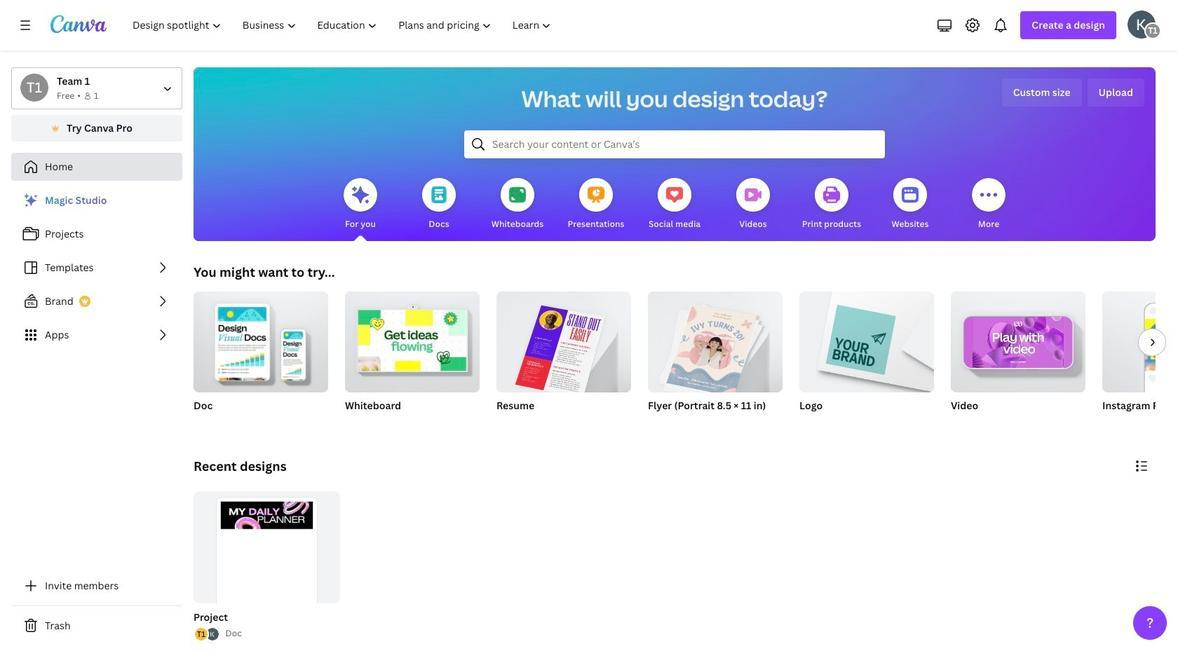 Task type: vqa. For each thing, say whether or not it's contained in the screenshot.
the rightmost list
yes



Task type: locate. For each thing, give the bounding box(es) containing it.
0 horizontal spatial team 1 element
[[20, 74, 48, 102]]

Switch to another team button
[[11, 67, 182, 109]]

None search field
[[464, 130, 885, 158]]

team 1 element inside switch to another team button
[[20, 74, 48, 102]]

list
[[11, 187, 182, 349], [194, 627, 220, 643]]

Search search field
[[492, 131, 857, 158]]

0 vertical spatial list
[[11, 187, 182, 349]]

1 horizontal spatial team 1 image
[[1145, 22, 1161, 39]]

0 horizontal spatial team 1 image
[[20, 74, 48, 102]]

1 horizontal spatial team 1 element
[[1145, 22, 1161, 39]]

1 vertical spatial team 1 element
[[20, 74, 48, 102]]

team 1 image
[[1145, 22, 1161, 39], [20, 74, 48, 102]]

group
[[194, 286, 328, 431], [194, 286, 328, 393], [345, 286, 480, 431], [345, 286, 480, 393], [497, 286, 631, 431], [497, 286, 631, 399], [648, 286, 783, 431], [648, 286, 783, 397], [799, 292, 934, 431], [799, 292, 934, 393], [951, 292, 1086, 431], [1102, 292, 1178, 431], [191, 492, 340, 643], [194, 492, 340, 641]]

team 1 element
[[1145, 22, 1161, 39], [20, 74, 48, 102]]

0 vertical spatial team 1 element
[[1145, 22, 1161, 39]]

1 vertical spatial list
[[194, 627, 220, 643]]

1 vertical spatial team 1 image
[[20, 74, 48, 102]]



Task type: describe. For each thing, give the bounding box(es) containing it.
0 horizontal spatial list
[[11, 187, 182, 349]]

kendall parks image
[[1128, 11, 1156, 39]]

team 1 image inside switch to another team button
[[20, 74, 48, 102]]

top level navigation element
[[123, 11, 563, 39]]

0 vertical spatial team 1 image
[[1145, 22, 1161, 39]]

1 horizontal spatial list
[[194, 627, 220, 643]]



